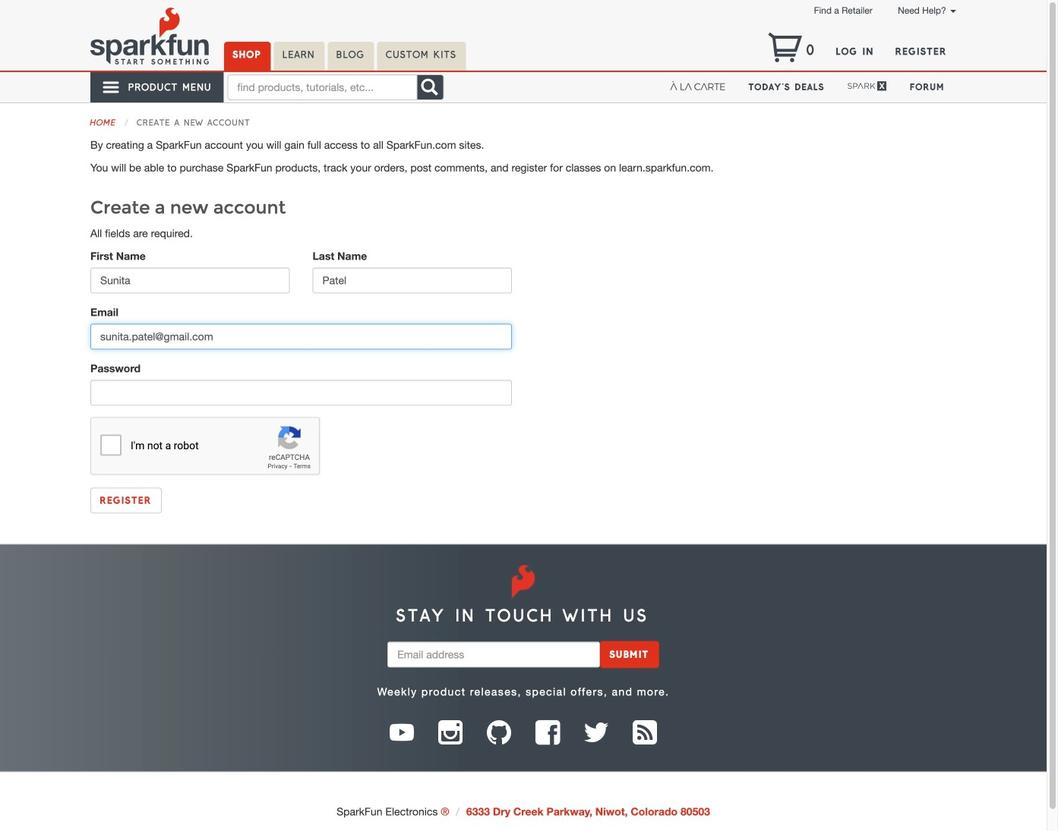 Task type: locate. For each thing, give the bounding box(es) containing it.
None submit
[[90, 488, 162, 514], [600, 642, 659, 669], [90, 488, 162, 514], [600, 642, 659, 669]]

form
[[79, 249, 523, 514]]

Email address email field
[[388, 642, 600, 668]]

hamburger image
[[102, 78, 121, 96]]

None password field
[[90, 380, 512, 406]]



Task type: vqa. For each thing, say whether or not it's contained in the screenshot.
only 4 left! 'icon'
no



Task type: describe. For each thing, give the bounding box(es) containing it.
find products, tutorials, etc... text field
[[227, 74, 417, 100]]

Doe text field
[[313, 268, 512, 294]]

jane.doe@example.com email field
[[90, 324, 512, 350]]

Jane text field
[[90, 268, 290, 294]]



